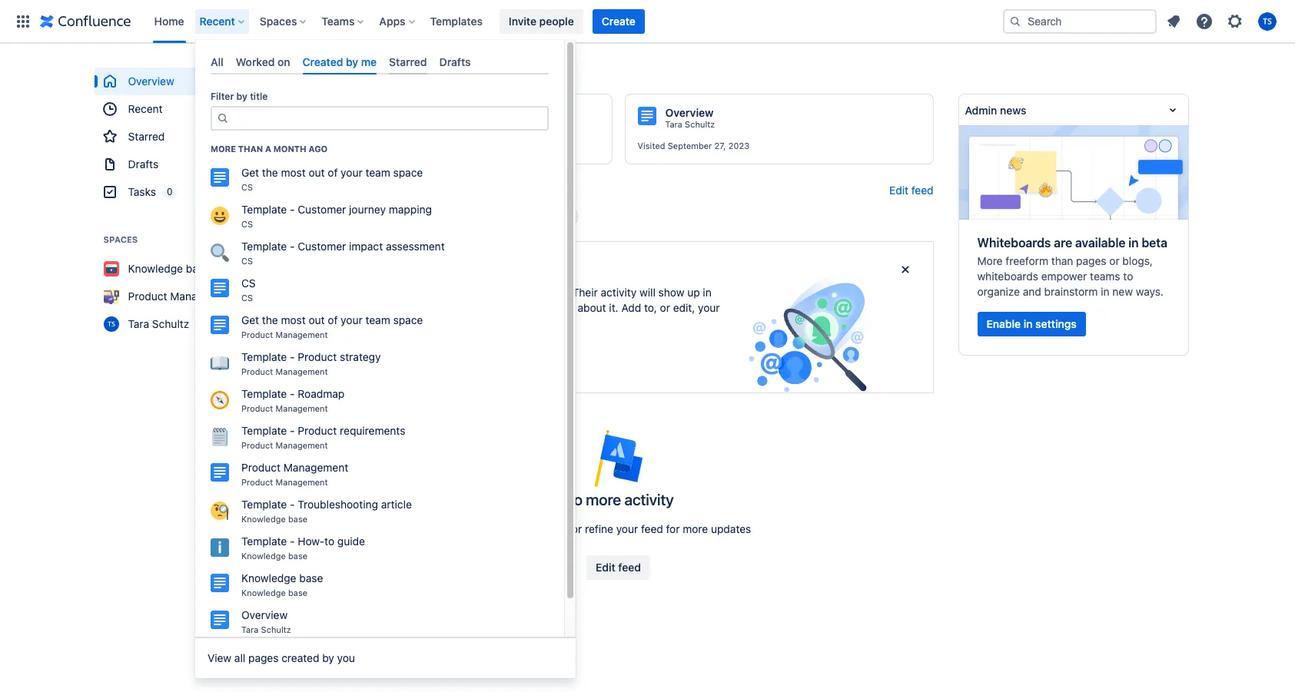 Task type: describe. For each thing, give the bounding box(es) containing it.
banner containing home
[[0, 0, 1296, 43]]

tara down product management link
[[128, 318, 149, 331]]

:compass: image
[[211, 391, 229, 410]]

news
[[1000, 103, 1027, 116]]

september
[[668, 141, 712, 151]]

4 cs from the top
[[241, 277, 256, 290]]

template - how-to guide
[[241, 535, 365, 548]]

template for template - customer impact assessment
[[241, 240, 287, 253]]

template - product strategy product management
[[241, 350, 381, 377]]

later
[[547, 523, 569, 536]]

feed for the leftmost the edit feed button
[[354, 355, 377, 368]]

but
[[376, 301, 392, 315]]

discover what's happening
[[303, 185, 449, 196]]

about
[[578, 301, 606, 315]]

:notepad_spiral: image
[[211, 428, 229, 447]]

will
[[640, 286, 656, 299]]

enable in settings link
[[978, 312, 1086, 337]]

template for template - product strategy product management
[[241, 350, 287, 363]]

home link
[[150, 9, 189, 33]]

schultz up visited september 27, 2023
[[685, 119, 715, 129]]

template - roadmap product management
[[241, 387, 345, 413]]

templates link
[[426, 9, 487, 33]]

apps button
[[375, 9, 421, 33]]

troubleshooting
[[298, 498, 378, 511]]

- for template - roadmap product management
[[290, 387, 295, 400]]

view all pages created by you link
[[195, 644, 576, 674]]

starred inside tab list
[[389, 55, 427, 68]]

stay
[[323, 286, 344, 299]]

0
[[167, 186, 173, 198]]

feed inside stay in-the-know by following people and spaces. their activity will show up in your feed, but you won't receive email notifications about it. add to, or edit, your feed anytime.
[[323, 317, 345, 330]]

in right started
[[426, 106, 435, 119]]

enable
[[987, 318, 1021, 331]]

mapping
[[389, 203, 432, 216]]

management inside template - product strategy product management
[[276, 367, 328, 377]]

in-
[[347, 286, 361, 299]]

month
[[274, 144, 307, 154]]

0 vertical spatial more
[[586, 491, 621, 509]]

created for created
[[316, 141, 348, 151]]

left
[[402, 68, 425, 80]]

started
[[385, 106, 423, 119]]

up inside stay in-the-know by following people and spaces. their activity will show up in your feed, but you won't receive email notifications about it. add to, or edit, your feed anytime.
[[688, 286, 700, 299]]

no more activity
[[563, 491, 674, 509]]

most for get the most out of your team space product management
[[281, 313, 306, 327]]

product down get the most out of your team space product management
[[298, 350, 337, 363]]

product management link
[[94, 283, 279, 311]]

tara inside more than a month ago element
[[241, 625, 259, 635]]

- for template - customer journey mapping
[[290, 203, 295, 216]]

and inside "whiteboards are available in beta more freeform than pages or blogs, whiteboards empower teams to organize and brainstorm in new ways."
[[1023, 285, 1042, 298]]

template - customer journey mapping
[[241, 203, 432, 216]]

:compass: image
[[211, 391, 229, 410]]

following
[[329, 210, 376, 223]]

3 cs from the top
[[241, 256, 253, 266]]

create a space image
[[254, 231, 273, 249]]

discover
[[303, 185, 351, 196]]

impact
[[349, 240, 383, 253]]

view all pages created by you
[[208, 652, 355, 665]]

drafts inside group
[[128, 158, 159, 171]]

settings
[[1036, 318, 1077, 331]]

what's
[[354, 185, 391, 196]]

0 horizontal spatial tara schultz link
[[94, 311, 279, 338]]

0 vertical spatial you
[[380, 68, 400, 80]]

create link
[[593, 9, 645, 33]]

unstar this space image
[[257, 263, 270, 275]]

activity inside stay in-the-know by following people and spaces. their activity will show up in your feed, but you won't receive email notifications about it. add to, or edit, your feed anytime.
[[601, 286, 637, 299]]

27,
[[715, 141, 726, 151]]

templates
[[430, 14, 483, 27]]

you inside the view all pages created by you link
[[337, 652, 355, 665]]

0 vertical spatial overview tara schultz
[[666, 106, 715, 129]]

created for created by me
[[303, 55, 343, 68]]

anytime.
[[348, 317, 390, 330]]

1 vertical spatial tara schultz
[[128, 318, 189, 331]]

of for get the most out of your team space cs
[[328, 166, 338, 179]]

visited september 27, 2023
[[638, 141, 750, 151]]

2 vertical spatial or
[[572, 523, 582, 536]]

home
[[154, 14, 184, 27]]

pick up where you left off
[[303, 68, 445, 80]]

all
[[211, 55, 224, 68]]

to,
[[644, 301, 657, 315]]

by inside stay in-the-know by following people and spaces. their activity will show up in your feed, but you won't receive email notifications about it. add to, or edit, your feed anytime.
[[411, 286, 423, 299]]

in inside stay in-the-know by following people and spaces. their activity will show up in your feed, but you won't receive email notifications about it. add to, or edit, your feed anytime.
[[703, 286, 712, 299]]

template for template - customer journey mapping
[[241, 203, 287, 216]]

journey
[[349, 203, 386, 216]]

overview inside group
[[128, 75, 174, 88]]

by right the created
[[322, 652, 334, 665]]

enable in settings
[[987, 318, 1077, 331]]

won't
[[416, 301, 443, 315]]

getting
[[344, 106, 383, 119]]

whiteboards
[[978, 270, 1039, 283]]

knowledge base link
[[94, 255, 279, 283]]

0 vertical spatial than
[[238, 144, 263, 154]]

:notepad_spiral: image
[[211, 428, 229, 447]]

drafts inside tab list
[[440, 55, 471, 68]]

0 horizontal spatial more
[[211, 144, 236, 154]]

tara up september
[[666, 119, 683, 129]]

:grinning: image
[[211, 207, 229, 225]]

space for get the most out of your team space cs
[[393, 166, 423, 179]]

your profile and preferences image
[[1259, 12, 1277, 30]]

admin
[[965, 103, 998, 116]]

product inside template - roadmap product management
[[241, 403, 273, 413]]

template - troubleshooting article
[[241, 498, 412, 511]]

back
[[520, 523, 544, 536]]

or inside stay in-the-know by following people and spaces. their activity will show up in your feed, but you won't receive email notifications about it. add to, or edit, your feed anytime.
[[660, 301, 670, 315]]

0 vertical spatial edit feed button
[[890, 183, 934, 198]]

worked
[[236, 55, 275, 68]]

for
[[666, 523, 680, 536]]

or inside "whiteboards are available in beta more freeform than pages or blogs, whiteboards empower teams to organize and brainstorm in new ways."
[[1110, 254, 1120, 268]]

1 vertical spatial edit feed
[[332, 355, 377, 368]]

help icon image
[[1196, 12, 1214, 30]]

your for product
[[341, 313, 363, 327]]

tara down where
[[344, 119, 361, 129]]

tara schultz link for overview
[[666, 119, 715, 130]]

management inside template - roadmap product management
[[276, 403, 328, 413]]

- for template - troubleshooting article
[[290, 498, 295, 511]]

product inside get the most out of your team space product management
[[241, 330, 273, 340]]

of for get the most out of your team space product management
[[328, 313, 338, 327]]

schultz inside more than a month ago element
[[261, 625, 291, 635]]

popular button
[[389, 205, 459, 229]]

on
[[278, 55, 290, 68]]

:information_source: image
[[211, 539, 229, 557]]

Search field
[[1003, 9, 1157, 33]]

worked on
[[236, 55, 290, 68]]

knowledge base for template - troubleshooting article
[[241, 514, 308, 524]]

to inside more than a month ago element
[[325, 535, 335, 548]]

search image
[[1010, 15, 1022, 27]]

0 horizontal spatial up
[[328, 68, 341, 80]]

pick
[[303, 68, 325, 80]]

template for template - product requirements
[[241, 424, 287, 437]]

overview link
[[94, 68, 279, 95]]

to inside "whiteboards are available in beta more freeform than pages or blogs, whiteboards empower teams to organize and brainstorm in new ways."
[[1124, 270, 1134, 283]]

:information_source: image
[[211, 539, 229, 557]]

cs inside get the most out of your team space cs
[[241, 182, 253, 192]]

get the most out of your team space cs
[[241, 166, 423, 192]]

stay in-the-know by following people and spaces. their activity will show up in your feed, but you won't receive email notifications about it. add to, or edit, your feed anytime.
[[323, 286, 720, 330]]

close message box image
[[896, 261, 915, 279]]

a
[[265, 144, 271, 154]]

knowledge base knowledge base
[[241, 572, 323, 598]]

updates
[[711, 523, 752, 536]]

invite
[[509, 14, 537, 27]]

spaces button
[[255, 9, 312, 33]]

new
[[1113, 285, 1133, 298]]

overview tara schultz inside more than a month ago element
[[241, 609, 291, 635]]

how-
[[298, 535, 325, 548]]

blogs,
[[1123, 254, 1153, 268]]

title
[[250, 91, 268, 102]]

feed for the topmost the edit feed button
[[912, 184, 934, 197]]

it.
[[609, 301, 619, 315]]

your for cs
[[341, 166, 363, 179]]

tara schultz link for getting started in confluence
[[344, 119, 394, 130]]

starred inside group
[[128, 130, 165, 143]]



Task type: locate. For each thing, give the bounding box(es) containing it.
1 vertical spatial drafts
[[128, 158, 159, 171]]

to
[[1124, 270, 1134, 283], [325, 535, 335, 548]]

you down know
[[395, 301, 413, 315]]

more up whiteboards
[[978, 254, 1003, 268]]

1 - from the top
[[290, 203, 295, 216]]

requirements
[[340, 424, 406, 437]]

group
[[94, 68, 279, 206]]

5 template from the top
[[241, 424, 287, 437]]

visited
[[638, 141, 666, 151]]

0 horizontal spatial edit feed button
[[323, 350, 386, 374]]

1 horizontal spatial starred
[[389, 55, 427, 68]]

3 template from the top
[[241, 350, 287, 363]]

1 vertical spatial customer
[[298, 240, 346, 253]]

1 horizontal spatial more
[[683, 523, 708, 536]]

drafts
[[440, 55, 471, 68], [128, 158, 159, 171]]

the
[[262, 166, 278, 179], [262, 313, 278, 327]]

than up empower in the top right of the page
[[1052, 254, 1074, 268]]

:book: image
[[211, 354, 229, 373], [211, 354, 229, 373]]

1 vertical spatial starred
[[128, 130, 165, 143]]

team up discover what's happening
[[366, 166, 390, 179]]

available
[[1076, 236, 1126, 250]]

template inside template - roadmap product management
[[241, 387, 287, 400]]

customer
[[298, 203, 346, 216], [298, 240, 346, 253]]

0 vertical spatial edit
[[890, 184, 909, 197]]

template for template - troubleshooting article
[[241, 498, 287, 511]]

1 template from the top
[[241, 203, 287, 216]]

1 vertical spatial spaces
[[103, 235, 138, 245]]

1 vertical spatial knowledge base
[[241, 514, 308, 524]]

people up email
[[473, 286, 507, 299]]

2 space from the top
[[393, 313, 423, 327]]

or right later
[[572, 523, 582, 536]]

space up the happening
[[393, 166, 423, 179]]

create
[[602, 14, 636, 27]]

schultz down product management link
[[152, 318, 189, 331]]

product down the template - product requirements
[[241, 461, 281, 474]]

tara schultz down product management link
[[128, 318, 189, 331]]

confluence
[[438, 106, 497, 119]]

are
[[1054, 236, 1073, 250]]

overview tara schultz up september
[[666, 106, 715, 129]]

empower
[[1042, 270, 1088, 283]]

banner
[[0, 0, 1296, 43]]

1 vertical spatial you
[[395, 301, 413, 315]]

1 vertical spatial created
[[316, 141, 348, 151]]

0 horizontal spatial than
[[238, 144, 263, 154]]

overview up september
[[666, 106, 714, 119]]

2 vertical spatial edit
[[596, 561, 616, 574]]

2 horizontal spatial edit feed button
[[890, 183, 934, 198]]

notifications
[[514, 301, 575, 315]]

1 vertical spatial more
[[683, 523, 708, 536]]

2 - from the top
[[290, 240, 295, 253]]

0 vertical spatial drafts
[[440, 55, 471, 68]]

7 template from the top
[[241, 535, 287, 548]]

1 horizontal spatial edit
[[596, 561, 616, 574]]

announcements
[[490, 210, 571, 223]]

1 horizontal spatial drafts
[[440, 55, 471, 68]]

2 the from the top
[[262, 313, 278, 327]]

up
[[328, 68, 341, 80], [688, 286, 700, 299]]

:mag: image
[[211, 244, 229, 262], [211, 244, 229, 262]]

2 horizontal spatial edit feed
[[890, 184, 934, 197]]

the down unstar this space 'icon'
[[262, 313, 278, 327]]

recent inside popup button
[[200, 14, 235, 27]]

get down more than a month ago
[[241, 166, 259, 179]]

created
[[282, 652, 319, 665]]

0 vertical spatial people
[[540, 14, 574, 27]]

in up blogs,
[[1129, 236, 1139, 250]]

ago
[[309, 144, 328, 154]]

1 horizontal spatial up
[[688, 286, 700, 299]]

2 customer from the top
[[298, 240, 346, 253]]

knowledge base up the template - how-to guide
[[241, 514, 308, 524]]

by up won't
[[411, 286, 423, 299]]

product right :notepad_spiral: image
[[241, 440, 273, 450]]

0 vertical spatial up
[[328, 68, 341, 80]]

your up what's
[[341, 166, 363, 179]]

activity up the "for"
[[625, 491, 674, 509]]

view
[[208, 652, 232, 665]]

template up the template - how-to guide
[[241, 498, 287, 511]]

1 vertical spatial edit
[[332, 355, 352, 368]]

tab list
[[205, 49, 555, 75]]

team for get the most out of your team space cs
[[366, 166, 390, 179]]

0 vertical spatial get
[[241, 166, 259, 179]]

group containing overview
[[94, 68, 279, 206]]

customer down following button
[[298, 240, 346, 253]]

1 horizontal spatial edit feed button
[[587, 556, 650, 581]]

template right :compass: icon
[[241, 387, 287, 400]]

template for template - how-to guide
[[241, 535, 287, 548]]

product down cs cs
[[241, 330, 273, 340]]

get
[[241, 166, 259, 179], [241, 313, 259, 327]]

product up 'template - troubleshooting article'
[[241, 477, 273, 487]]

more inside "whiteboards are available in beta more freeform than pages or blogs, whiteboards empower teams to organize and brainstorm in new ways."
[[978, 254, 1003, 268]]

cs down create a space icon
[[241, 277, 256, 290]]

email
[[485, 301, 511, 315]]

drafts link
[[94, 151, 279, 178]]

by left me
[[346, 55, 358, 68]]

2 horizontal spatial edit
[[890, 184, 909, 197]]

template up template - roadmap product management
[[241, 350, 287, 363]]

or right to,
[[660, 301, 670, 315]]

global element
[[9, 0, 1000, 43]]

out for get the most out of your team space cs
[[309, 166, 325, 179]]

activity up it.
[[601, 286, 637, 299]]

0 horizontal spatial recent
[[128, 102, 163, 115]]

spaces down tasks
[[103, 235, 138, 245]]

team
[[366, 166, 390, 179], [366, 313, 390, 327]]

up right pick
[[328, 68, 341, 80]]

out
[[309, 166, 325, 179], [309, 313, 325, 327]]

overview tara schultz up view all pages created by you
[[241, 609, 291, 635]]

more
[[211, 144, 236, 154], [978, 254, 1003, 268]]

1 vertical spatial than
[[1052, 254, 1074, 268]]

most up template - product strategy product management
[[281, 313, 306, 327]]

recent button
[[195, 9, 251, 33]]

1 space from the top
[[393, 166, 423, 179]]

edit feed
[[890, 184, 934, 197], [332, 355, 377, 368], [596, 561, 641, 574]]

team for get the most out of your team space product management
[[366, 313, 390, 327]]

get inside get the most out of your team space cs
[[241, 166, 259, 179]]

1 the from the top
[[262, 166, 278, 179]]

0 vertical spatial more
[[211, 144, 236, 154]]

2 of from the top
[[328, 313, 338, 327]]

:face_with_monocle: image
[[211, 502, 229, 520], [211, 502, 229, 520]]

1 horizontal spatial to
[[1124, 270, 1134, 283]]

1 cs from the top
[[241, 182, 253, 192]]

pages down available
[[1077, 254, 1107, 268]]

0 vertical spatial edit feed
[[890, 184, 934, 197]]

2 get from the top
[[241, 313, 259, 327]]

1 horizontal spatial edit feed
[[596, 561, 641, 574]]

drafts up tasks
[[128, 158, 159, 171]]

:grinning: image
[[211, 207, 229, 225]]

2 most from the top
[[281, 313, 306, 327]]

2 vertical spatial knowledge base
[[241, 551, 308, 561]]

7 - from the top
[[290, 535, 295, 548]]

space inside get the most out of your team space product management
[[393, 313, 423, 327]]

template up create a space icon
[[241, 203, 287, 216]]

pages
[[1077, 254, 1107, 268], [248, 652, 279, 665]]

recent down overview link
[[128, 102, 163, 115]]

tara schultz link down knowledge base link
[[94, 311, 279, 338]]

0 vertical spatial of
[[328, 166, 338, 179]]

your inside get the most out of your team space cs
[[341, 166, 363, 179]]

your right edit,
[[698, 301, 720, 315]]

2 cs from the top
[[241, 219, 253, 229]]

- down get the most out of your team space cs
[[290, 203, 295, 216]]

created by me
[[303, 55, 377, 68]]

in right enable
[[1024, 318, 1033, 331]]

1 vertical spatial activity
[[625, 491, 674, 509]]

schultz
[[364, 119, 394, 129], [685, 119, 715, 129], [152, 318, 189, 331], [261, 625, 291, 635]]

- inside template - product strategy product management
[[290, 350, 295, 363]]

you left the left
[[380, 68, 400, 80]]

0 vertical spatial activity
[[601, 286, 637, 299]]

template up unstar this space 'icon'
[[241, 240, 287, 253]]

product down knowledge base link
[[128, 290, 167, 303]]

cs down more than a month ago
[[241, 182, 253, 192]]

1 horizontal spatial overview
[[241, 609, 288, 622]]

get down cs cs
[[241, 313, 259, 327]]

0 vertical spatial recent
[[200, 14, 235, 27]]

- for template - product strategy product management
[[290, 350, 295, 363]]

0 horizontal spatial pages
[[248, 652, 279, 665]]

brainstorm
[[1045, 285, 1098, 298]]

starred down 'recent' link
[[128, 130, 165, 143]]

and inside stay in-the-know by following people and spaces. their activity will show up in your feed, but you won't receive email notifications about it. add to, or edit, your feed anytime.
[[510, 286, 528, 299]]

1 get from the top
[[241, 166, 259, 179]]

4 template from the top
[[241, 387, 287, 400]]

2 horizontal spatial tara schultz link
[[666, 119, 715, 130]]

more right the "for"
[[683, 523, 708, 536]]

3 - from the top
[[290, 350, 295, 363]]

- left how-
[[290, 535, 295, 548]]

1 vertical spatial pages
[[248, 652, 279, 665]]

created right on
[[303, 55, 343, 68]]

customer for journey
[[298, 203, 346, 216]]

tab list containing all
[[205, 49, 555, 75]]

0 horizontal spatial to
[[325, 535, 335, 548]]

apps
[[379, 14, 406, 27]]

1 team from the top
[[366, 166, 390, 179]]

tasks
[[128, 185, 156, 198]]

the inside get the most out of your team space cs
[[262, 166, 278, 179]]

1 vertical spatial team
[[366, 313, 390, 327]]

0 vertical spatial pages
[[1077, 254, 1107, 268]]

get for get the most out of your team space cs
[[241, 166, 259, 179]]

4 - from the top
[[290, 387, 295, 400]]

2 vertical spatial you
[[337, 652, 355, 665]]

1 horizontal spatial more
[[978, 254, 1003, 268]]

pages right all
[[248, 652, 279, 665]]

0 vertical spatial to
[[1124, 270, 1134, 283]]

1 out from the top
[[309, 166, 325, 179]]

invite people button
[[500, 9, 583, 33]]

1 customer from the top
[[298, 203, 346, 216]]

0 horizontal spatial spaces
[[103, 235, 138, 245]]

1 horizontal spatial tara schultz
[[344, 119, 394, 129]]

1 vertical spatial up
[[688, 286, 700, 299]]

0 vertical spatial created
[[303, 55, 343, 68]]

in
[[426, 106, 435, 119], [1129, 236, 1139, 250], [1101, 285, 1110, 298], [703, 286, 712, 299], [1024, 318, 1033, 331]]

more up 'refine'
[[586, 491, 621, 509]]

most down month
[[281, 166, 306, 179]]

template down template - roadmap product management
[[241, 424, 287, 437]]

than inside "whiteboards are available in beta more freeform than pages or blogs, whiteboards empower teams to organize and brainstorm in new ways."
[[1052, 254, 1074, 268]]

ways.
[[1136, 285, 1164, 298]]

teams button
[[317, 9, 370, 33]]

1 horizontal spatial than
[[1052, 254, 1074, 268]]

popular
[[414, 210, 452, 223]]

space for get the most out of your team space product management
[[393, 313, 423, 327]]

- inside template - roadmap product management
[[290, 387, 295, 400]]

Filter by title text field
[[234, 108, 538, 129]]

the down more than a month ago
[[262, 166, 278, 179]]

add
[[622, 301, 641, 315]]

1 vertical spatial of
[[328, 313, 338, 327]]

1 most from the top
[[281, 166, 306, 179]]

admin news button
[[959, 95, 1188, 125]]

knowledge base inside knowledge base link
[[128, 262, 210, 275]]

drafts down templates link
[[440, 55, 471, 68]]

knowledge base up product management link
[[128, 262, 210, 275]]

2 horizontal spatial overview
[[666, 106, 714, 119]]

space inside get the most out of your team space cs
[[393, 166, 423, 179]]

overview down knowledge base knowledge base
[[241, 609, 288, 622]]

tara schultz link up september
[[666, 119, 715, 130]]

product down roadmap
[[298, 424, 337, 437]]

1 vertical spatial to
[[325, 535, 335, 548]]

your inside get the most out of your team space product management
[[341, 313, 363, 327]]

all
[[234, 652, 246, 665]]

freeform
[[1006, 254, 1049, 268]]

1 vertical spatial edit feed button
[[323, 350, 386, 374]]

1 horizontal spatial people
[[540, 14, 574, 27]]

settings icon image
[[1226, 12, 1245, 30]]

base
[[186, 262, 210, 275], [288, 514, 308, 524], [288, 551, 308, 561], [299, 572, 323, 585], [288, 588, 308, 598]]

recent
[[200, 14, 235, 27], [128, 102, 163, 115]]

6 template from the top
[[241, 498, 287, 511]]

space right but
[[393, 313, 423, 327]]

get for get the most out of your team space product management
[[241, 313, 259, 327]]

feed,
[[347, 301, 373, 315]]

starred right me
[[389, 55, 427, 68]]

the for get the most out of your team space product management
[[262, 313, 278, 327]]

of up the discover
[[328, 166, 338, 179]]

you right the created
[[337, 652, 355, 665]]

template - customer impact assessment
[[241, 240, 445, 253]]

1 vertical spatial or
[[660, 301, 670, 315]]

people inside stay in-the-know by following people and spaces. their activity will show up in your feed, but you won't receive email notifications about it. add to, or edit, your feed anytime.
[[473, 286, 507, 299]]

no
[[563, 491, 583, 509]]

- left roadmap
[[290, 387, 295, 400]]

out up the discover
[[309, 166, 325, 179]]

5 cs from the top
[[241, 293, 253, 303]]

0 vertical spatial or
[[1110, 254, 1120, 268]]

you inside stay in-the-know by following people and spaces. their activity will show up in your feed, but you won't receive email notifications about it. add to, or edit, your feed anytime.
[[395, 301, 413, 315]]

2 vertical spatial edit feed
[[596, 561, 641, 574]]

management inside get the most out of your team space product management
[[276, 330, 328, 340]]

0 horizontal spatial tara schultz
[[128, 318, 189, 331]]

notification icon image
[[1165, 12, 1183, 30]]

1 vertical spatial people
[[473, 286, 507, 299]]

know
[[382, 286, 408, 299]]

1 horizontal spatial recent
[[200, 14, 235, 27]]

the for get the most out of your team space cs
[[262, 166, 278, 179]]

tara schultz link down pick up where you left off
[[344, 119, 394, 130]]

spaces up on
[[260, 14, 297, 27]]

created
[[303, 55, 343, 68], [316, 141, 348, 151]]

by left title
[[237, 91, 248, 102]]

0 horizontal spatial people
[[473, 286, 507, 299]]

out inside get the most out of your team space cs
[[309, 166, 325, 179]]

roadmap
[[298, 387, 345, 400]]

1 horizontal spatial pages
[[1077, 254, 1107, 268]]

of inside get the most out of your team space product management
[[328, 313, 338, 327]]

- up template - roadmap product management
[[290, 350, 295, 363]]

cs cs
[[241, 277, 256, 303]]

pages inside "whiteboards are available in beta more freeform than pages or blogs, whiteboards empower teams to organize and brainstorm in new ways."
[[1077, 254, 1107, 268]]

0 vertical spatial customer
[[298, 203, 346, 216]]

to left guide
[[325, 535, 335, 548]]

knowledge base up knowledge base knowledge base
[[241, 551, 308, 561]]

0 vertical spatial team
[[366, 166, 390, 179]]

people
[[540, 14, 574, 27], [473, 286, 507, 299]]

0 horizontal spatial edit feed
[[332, 355, 377, 368]]

tara schultz
[[344, 119, 394, 129], [128, 318, 189, 331]]

of inside get the most out of your team space cs
[[328, 166, 338, 179]]

team inside get the most out of your team space cs
[[366, 166, 390, 179]]

appswitcher icon image
[[14, 12, 32, 30]]

following
[[426, 286, 470, 299]]

1 vertical spatial more
[[978, 254, 1003, 268]]

- right create a space icon
[[290, 240, 295, 253]]

where
[[343, 68, 377, 80]]

overview up 'recent' link
[[128, 75, 174, 88]]

by
[[346, 55, 358, 68], [237, 91, 248, 102], [411, 286, 423, 299], [322, 652, 334, 665]]

template inside template - product strategy product management
[[241, 350, 287, 363]]

cs down knowledge base link
[[241, 293, 253, 303]]

the-
[[361, 286, 382, 299]]

following button
[[303, 205, 383, 229]]

customer for impact
[[298, 240, 346, 253]]

in down teams
[[1101, 285, 1110, 298]]

product up template - roadmap product management
[[241, 367, 273, 377]]

6 - from the top
[[290, 498, 295, 511]]

5 - from the top
[[290, 424, 295, 437]]

confluence image
[[40, 12, 131, 30], [40, 12, 131, 30]]

1 horizontal spatial spaces
[[260, 14, 297, 27]]

overview inside more than a month ago element
[[241, 609, 288, 622]]

more than a month ago element
[[195, 162, 564, 676]]

2 vertical spatial overview
[[241, 609, 288, 622]]

0 vertical spatial the
[[262, 166, 278, 179]]

- for template - customer impact assessment
[[290, 240, 295, 253]]

template - product requirements
[[241, 424, 406, 437]]

knowledge base
[[128, 262, 210, 275], [241, 514, 308, 524], [241, 551, 308, 561]]

0 vertical spatial overview
[[128, 75, 174, 88]]

1 vertical spatial space
[[393, 313, 423, 327]]

getting started in confluence
[[344, 106, 497, 119]]

your down in-
[[341, 313, 363, 327]]

edit
[[890, 184, 909, 197], [332, 355, 352, 368], [596, 561, 616, 574]]

or up teams
[[1110, 254, 1120, 268]]

check
[[486, 523, 517, 536]]

admin news
[[965, 103, 1027, 116]]

2 vertical spatial edit feed button
[[587, 556, 650, 581]]

template for template - roadmap product management
[[241, 387, 287, 400]]

2 team from the top
[[366, 313, 390, 327]]

0 horizontal spatial edit
[[332, 355, 352, 368]]

teams
[[1090, 270, 1121, 283]]

the inside get the most out of your team space product management
[[262, 313, 278, 327]]

strategy
[[340, 350, 381, 363]]

schultz down pick up where you left off
[[364, 119, 394, 129]]

your for more
[[616, 523, 638, 536]]

more left a
[[211, 144, 236, 154]]

created up get the most out of your team space cs
[[316, 141, 348, 151]]

spaces inside popup button
[[260, 14, 297, 27]]

overview
[[128, 75, 174, 88], [666, 106, 714, 119], [241, 609, 288, 622]]

- up the template - how-to guide
[[290, 498, 295, 511]]

out inside get the most out of your team space product management
[[309, 313, 325, 327]]

1 horizontal spatial tara schultz link
[[344, 119, 394, 130]]

of
[[328, 166, 338, 179], [328, 313, 338, 327]]

0 horizontal spatial overview tara schultz
[[241, 609, 291, 635]]

- for template - how-to guide
[[290, 535, 295, 548]]

cs right :grinning: image
[[241, 219, 253, 229]]

schultz up view all pages created by you
[[261, 625, 291, 635]]

customer down the discover
[[298, 203, 346, 216]]

- down template - roadmap product management
[[290, 424, 295, 437]]

0 vertical spatial most
[[281, 166, 306, 179]]

out for get the most out of your team space product management
[[309, 313, 325, 327]]

get inside get the most out of your team space product management
[[241, 313, 259, 327]]

1 vertical spatial out
[[309, 313, 325, 327]]

cs inside cs cs
[[241, 293, 253, 303]]

feed for bottom the edit feed button
[[619, 561, 641, 574]]

2 horizontal spatial or
[[1110, 254, 1120, 268]]

your down stay
[[323, 301, 344, 315]]

0 vertical spatial tara schultz
[[344, 119, 394, 129]]

team down the-
[[366, 313, 390, 327]]

announcements button
[[465, 205, 578, 229]]

people inside button
[[540, 14, 574, 27]]

recent inside group
[[128, 102, 163, 115]]

team inside get the most out of your team space product management
[[366, 313, 390, 327]]

most inside get the most out of your team space cs
[[281, 166, 306, 179]]

or
[[1110, 254, 1120, 268], [660, 301, 670, 315], [572, 523, 582, 536]]

refine
[[585, 523, 614, 536]]

0 vertical spatial spaces
[[260, 14, 297, 27]]

recent up 'all'
[[200, 14, 235, 27]]

filter
[[211, 91, 234, 102]]

management
[[170, 290, 235, 303], [276, 330, 328, 340], [276, 367, 328, 377], [276, 403, 328, 413], [276, 440, 328, 450], [284, 461, 348, 474], [276, 477, 328, 487]]

most inside get the most out of your team space product management
[[281, 313, 306, 327]]

knowledge base for template - how-to guide
[[241, 551, 308, 561]]

0 horizontal spatial more
[[586, 491, 621, 509]]

2 template from the top
[[241, 240, 287, 253]]

0 horizontal spatial drafts
[[128, 158, 159, 171]]

your right 'refine'
[[616, 523, 638, 536]]

most for get the most out of your team space cs
[[281, 166, 306, 179]]

0 horizontal spatial and
[[510, 286, 528, 299]]

1 of from the top
[[328, 166, 338, 179]]

1 vertical spatial get
[[241, 313, 259, 327]]

to up new
[[1124, 270, 1134, 283]]

1 vertical spatial recent
[[128, 102, 163, 115]]

2 out from the top
[[309, 313, 325, 327]]

1 vertical spatial the
[[262, 313, 278, 327]]

edit,
[[673, 301, 695, 315]]

created inside tab list
[[303, 55, 343, 68]]

0 horizontal spatial starred
[[128, 130, 165, 143]]

more than a month ago
[[211, 144, 328, 154]]

- for template - product requirements
[[290, 424, 295, 437]]

and up email
[[510, 286, 528, 299]]

and down whiteboards
[[1023, 285, 1042, 298]]

0 vertical spatial space
[[393, 166, 423, 179]]



Task type: vqa. For each thing, say whether or not it's contained in the screenshot.


